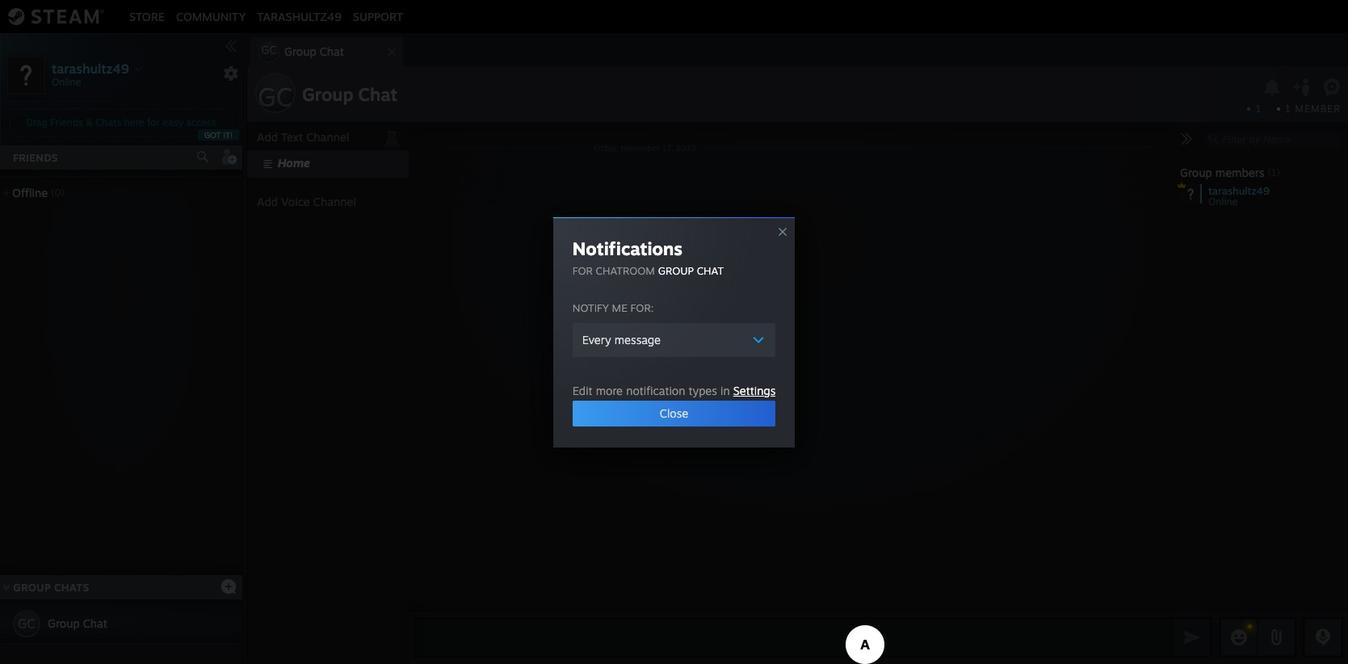 Task type: describe. For each thing, give the bounding box(es) containing it.
settings
[[734, 383, 776, 397]]

notifications for chatroom group chat
[[573, 237, 724, 277]]

manage group chat settings image
[[1324, 78, 1344, 99]]

every message
[[582, 333, 661, 346]]

create a group chat image
[[221, 578, 237, 594]]

submit image
[[1182, 627, 1203, 648]]

drag
[[26, 116, 48, 128]]

close this tab image
[[384, 47, 400, 57]]

access
[[186, 116, 216, 128]]

close button
[[573, 400, 776, 426]]

unpin channel list image
[[381, 126, 402, 147]]

online
[[1209, 196, 1238, 208]]

Filter by Name text field
[[1203, 129, 1342, 150]]

0 horizontal spatial tarashultz49
[[52, 60, 129, 76]]

voice
[[281, 195, 310, 208]]

search my friends list image
[[196, 149, 210, 164]]

channel for add voice channel
[[313, 195, 356, 208]]

me
[[612, 301, 628, 314]]

store
[[129, 9, 165, 23]]

for inside notifications for chatroom group chat
[[573, 264, 593, 277]]

0 vertical spatial friends
[[50, 116, 83, 128]]

edit more notification types in settings
[[573, 383, 776, 397]]

add a friend image
[[220, 148, 238, 166]]

group inside "gc group chat"
[[284, 44, 317, 58]]

collapse chats list image
[[0, 584, 19, 591]]

support link
[[347, 9, 409, 23]]

every
[[582, 333, 611, 346]]

types
[[689, 383, 717, 397]]

1 for 1 member
[[1286, 103, 1292, 115]]

home
[[278, 156, 310, 170]]

0 horizontal spatial chats
[[54, 581, 89, 594]]

group members
[[1181, 166, 1265, 179]]

gc group chat
[[261, 43, 344, 58]]

send special image
[[1267, 628, 1286, 647]]

add text channel
[[257, 130, 349, 144]]

17,
[[662, 143, 674, 152]]

channel for add text channel
[[306, 130, 349, 144]]

chatroom
[[596, 264, 655, 277]]

gc inside "gc group chat"
[[261, 43, 277, 57]]

drag friends & chats here for easy access
[[26, 116, 216, 128]]

notification
[[626, 383, 686, 397]]

0 horizontal spatial group chat
[[48, 617, 108, 630]]

1 for 1
[[1256, 103, 1261, 115]]

friday,
[[594, 143, 619, 152]]



Task type: locate. For each thing, give the bounding box(es) containing it.
friends
[[50, 116, 83, 128], [13, 151, 58, 164]]

0 vertical spatial for
[[147, 116, 160, 128]]

0 vertical spatial channel
[[306, 130, 349, 144]]

store link
[[124, 9, 170, 23]]

1 horizontal spatial chats
[[96, 116, 121, 128]]

for
[[147, 116, 160, 128], [573, 264, 593, 277]]

0 vertical spatial group chat
[[302, 83, 398, 105]]

tarashultz49 down members at top
[[1209, 184, 1270, 197]]

0 horizontal spatial 1
[[1256, 103, 1261, 115]]

add left text
[[257, 130, 278, 144]]

2 vertical spatial tarashultz49
[[1209, 184, 1270, 197]]

tarashultz49 online
[[1209, 184, 1270, 208]]

manage friends list settings image
[[223, 65, 239, 82]]

member
[[1295, 103, 1341, 115]]

chat inside "gc group chat"
[[320, 44, 344, 58]]

for right here
[[147, 116, 160, 128]]

1 vertical spatial chats
[[54, 581, 89, 594]]

group
[[284, 44, 317, 58], [302, 83, 354, 105], [1181, 166, 1213, 179], [658, 264, 694, 277], [13, 581, 51, 594], [48, 617, 80, 630]]

group inside notifications for chatroom group chat
[[658, 264, 694, 277]]

chat
[[320, 44, 344, 58], [358, 83, 398, 105], [697, 264, 724, 277], [83, 617, 108, 630]]

2 add from the top
[[257, 195, 278, 208]]

channel right text
[[306, 130, 349, 144]]

add
[[257, 130, 278, 144], [257, 195, 278, 208]]

offline
[[12, 186, 48, 200]]

here
[[124, 116, 144, 128]]

None text field
[[414, 617, 1171, 658]]

1
[[1256, 103, 1261, 115], [1286, 103, 1292, 115]]

in
[[721, 383, 730, 397]]

group chat up unpin channel list image
[[302, 83, 398, 105]]

support
[[353, 9, 403, 23]]

add for add text channel
[[257, 130, 278, 144]]

gc down 'tarashultz49' link
[[261, 43, 277, 57]]

1 vertical spatial gc
[[258, 81, 293, 113]]

more
[[596, 383, 623, 397]]

easy
[[163, 116, 183, 128]]

0 vertical spatial chats
[[96, 116, 121, 128]]

group chat down group chats at left
[[48, 617, 108, 630]]

1 vertical spatial friends
[[13, 151, 58, 164]]

channel
[[306, 130, 349, 144], [313, 195, 356, 208]]

2 1 from the left
[[1286, 103, 1292, 115]]

tarashultz49 link
[[252, 9, 347, 23]]

message
[[615, 333, 661, 346]]

chats
[[96, 116, 121, 128], [54, 581, 89, 594]]

gc
[[261, 43, 277, 57], [258, 81, 293, 113], [18, 616, 35, 632]]

edit
[[573, 383, 593, 397]]

chat inside notifications for chatroom group chat
[[697, 264, 724, 277]]

november
[[621, 143, 660, 152]]

for up notify
[[573, 264, 593, 277]]

group chat
[[302, 83, 398, 105], [48, 617, 108, 630]]

1 up filter by name text field
[[1256, 103, 1261, 115]]

1 horizontal spatial for
[[573, 264, 593, 277]]

0 horizontal spatial for
[[147, 116, 160, 128]]

friends left &
[[50, 116, 83, 128]]

notify me for:
[[573, 301, 654, 314]]

add voice channel
[[257, 195, 356, 208]]

1 horizontal spatial 1
[[1286, 103, 1292, 115]]

close
[[660, 406, 689, 420]]

friday, november 17, 2023
[[594, 143, 697, 152]]

gc down collapse chats list image
[[18, 616, 35, 632]]

1 left member
[[1286, 103, 1292, 115]]

1 vertical spatial for
[[573, 264, 593, 277]]

1 member
[[1286, 103, 1341, 115]]

2 vertical spatial gc
[[18, 616, 35, 632]]

invite a friend to this group chat image
[[1293, 77, 1314, 97]]

gc up text
[[258, 81, 293, 113]]

notify
[[573, 301, 609, 314]]

add left voice on the top left
[[257, 195, 278, 208]]

1 vertical spatial add
[[257, 195, 278, 208]]

0 vertical spatial add
[[257, 130, 278, 144]]

0 vertical spatial tarashultz49
[[257, 9, 342, 23]]

1 horizontal spatial group chat
[[302, 83, 398, 105]]

collapse member list image
[[1181, 133, 1193, 145]]

text
[[281, 130, 303, 144]]

1 horizontal spatial tarashultz49
[[257, 9, 342, 23]]

community
[[176, 9, 246, 23]]

1 vertical spatial tarashultz49
[[52, 60, 129, 76]]

friends down the 'drag'
[[13, 151, 58, 164]]

tarashultz49 up "gc group chat"
[[257, 9, 342, 23]]

1 1 from the left
[[1256, 103, 1261, 115]]

community link
[[170, 9, 252, 23]]

chats right &
[[96, 116, 121, 128]]

manage notification settings image
[[1262, 78, 1283, 96]]

members
[[1216, 166, 1265, 179]]

1 add from the top
[[257, 130, 278, 144]]

group chats
[[13, 581, 89, 594]]

for:
[[631, 301, 654, 314]]

tarashultz49 up &
[[52, 60, 129, 76]]

2 horizontal spatial tarashultz49
[[1209, 184, 1270, 197]]

notifications
[[573, 237, 683, 259]]

add for add voice channel
[[257, 195, 278, 208]]

tarashultz49
[[257, 9, 342, 23], [52, 60, 129, 76], [1209, 184, 1270, 197]]

1 vertical spatial channel
[[313, 195, 356, 208]]

channel right voice on the top left
[[313, 195, 356, 208]]

0 vertical spatial gc
[[261, 43, 277, 57]]

1 vertical spatial group chat
[[48, 617, 108, 630]]

chats right collapse chats list image
[[54, 581, 89, 594]]

&
[[86, 116, 93, 128]]

2023
[[676, 143, 697, 152]]



Task type: vqa. For each thing, say whether or not it's contained in the screenshot.
topmost Channel
yes



